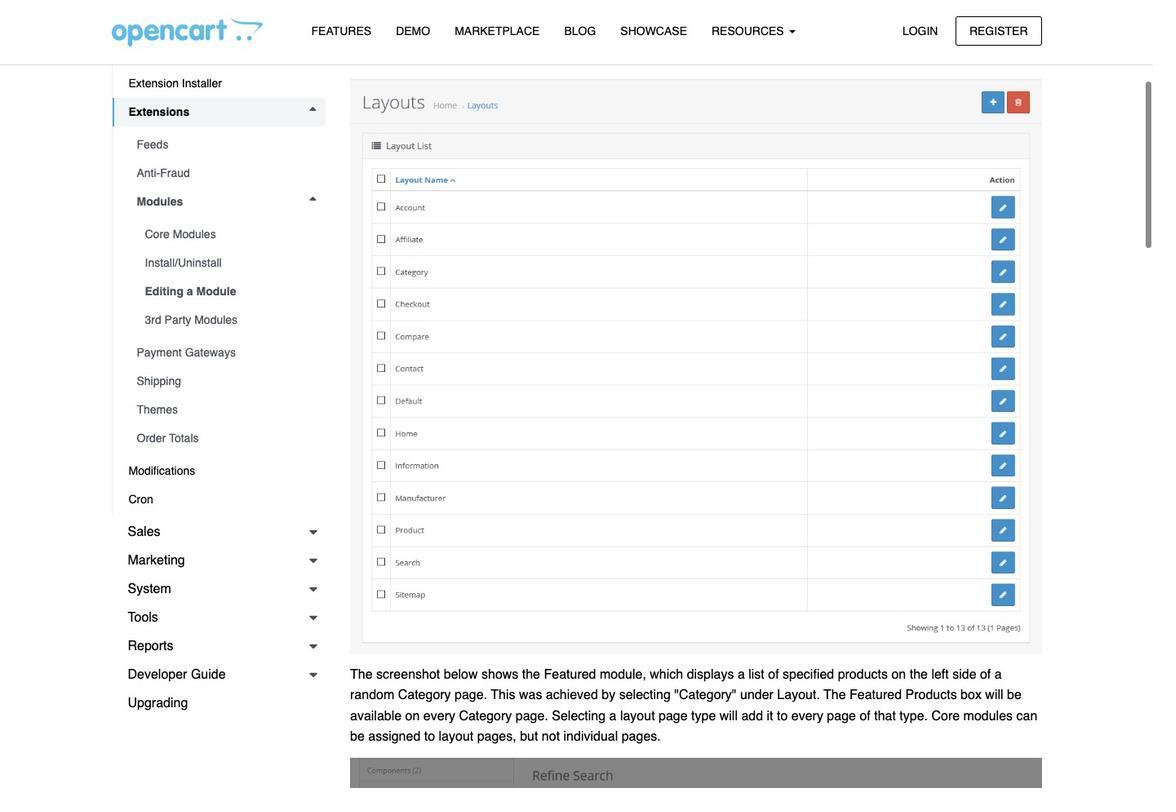 Task type: locate. For each thing, give the bounding box(es) containing it.
0 vertical spatial extensions link
[[111, 8, 326, 37]]

order
[[137, 432, 166, 445]]

the down specified
[[824, 689, 846, 703]]

by
[[602, 689, 616, 703]]

included up showcase
[[641, 9, 690, 24]]

side
[[953, 668, 977, 682]]

assigned
[[368, 730, 421, 745]]

this
[[491, 689, 516, 703]]

marketplace link
[[443, 17, 552, 46], [112, 41, 326, 69]]

0 horizontal spatial category
[[398, 689, 451, 703]]

0 horizontal spatial every
[[424, 709, 456, 724]]

0 vertical spatial screenshot
[[928, 9, 992, 24]]

category
[[398, 689, 451, 703], [459, 709, 512, 724]]

1 horizontal spatial to
[[469, 30, 480, 44]]

marketplace link up installer
[[112, 41, 326, 69]]

1 horizontal spatial screenshot
[[928, 9, 992, 24]]

"category"
[[675, 689, 737, 703]]

0 horizontal spatial which
[[457, 9, 490, 24]]

modifications
[[129, 465, 195, 478]]

0 vertical spatial marketplace
[[455, 24, 540, 38]]

to right assigned
[[424, 730, 435, 745]]

1 vertical spatial can
[[1017, 709, 1038, 724]]

themes link
[[120, 396, 326, 425]]

blog
[[565, 24, 596, 38]]

upgrading
[[128, 697, 188, 711]]

0 vertical spatial can
[[350, 51, 371, 65]]

0 horizontal spatial available
[[350, 709, 402, 724]]

0 vertical spatial on
[[554, 30, 568, 44]]

every
[[424, 709, 456, 724], [792, 709, 824, 724]]

2 every from the left
[[792, 709, 824, 724]]

page. down 'below'
[[455, 689, 488, 703]]

of left that
[[860, 709, 871, 724]]

"add
[[788, 30, 815, 44]]

featured sample image
[[350, 759, 1042, 789]]

1 horizontal spatial page.
[[516, 709, 549, 724]]

to inside the layout affects which pages the module will be included on. the pages available are listed in the screenshot below. if the module needs to be included on multiple pages, you must individually "add module" for each page. the layout can only select one page at a time..
[[469, 30, 480, 44]]

pages, left "you"
[[621, 30, 660, 44]]

included up time..
[[501, 30, 550, 44]]

1 pages from the left
[[494, 9, 529, 24]]

pages up resources
[[741, 9, 777, 24]]

extensions down extension
[[129, 105, 190, 118]]

1 horizontal spatial module
[[555, 9, 598, 24]]

0 horizontal spatial included
[[501, 30, 550, 44]]

featured
[[544, 668, 597, 682], [850, 689, 902, 703]]

2 vertical spatial to
[[424, 730, 435, 745]]

2 horizontal spatial to
[[777, 709, 788, 724]]

1 vertical spatial featured
[[850, 689, 902, 703]]

reports
[[128, 639, 174, 654]]

1 vertical spatial to
[[777, 709, 788, 724]]

0 horizontal spatial of
[[769, 668, 780, 682]]

featured up that
[[850, 689, 902, 703]]

must
[[688, 30, 716, 44]]

0 horizontal spatial page.
[[455, 689, 488, 703]]

extensions link
[[111, 8, 326, 37], [112, 98, 326, 127]]

a right editing
[[187, 285, 193, 298]]

0 vertical spatial available
[[781, 9, 832, 24]]

1 vertical spatial extensions link
[[112, 98, 326, 127]]

1 horizontal spatial on
[[554, 30, 568, 44]]

will left add
[[720, 709, 738, 724]]

0 horizontal spatial can
[[350, 51, 371, 65]]

the right on.
[[715, 9, 738, 24]]

3rd party modules link
[[129, 306, 326, 335]]

extensions link up feeds link
[[112, 98, 326, 127]]

1 horizontal spatial which
[[650, 668, 684, 682]]

available up "add
[[781, 9, 832, 24]]

module
[[555, 9, 598, 24], [383, 30, 426, 44]]

can right modules
[[1017, 709, 1038, 724]]

login link
[[889, 16, 953, 46]]

layout up demo
[[376, 9, 411, 24]]

1 horizontal spatial available
[[781, 9, 832, 24]]

features link
[[299, 17, 384, 46]]

0 vertical spatial included
[[641, 9, 690, 24]]

1 vertical spatial on
[[892, 668, 907, 682]]

page. down the was
[[516, 709, 549, 724]]

1 horizontal spatial will
[[720, 709, 738, 724]]

only
[[375, 51, 399, 65]]

the
[[533, 9, 551, 24], [906, 9, 924, 24], [361, 30, 379, 44], [522, 668, 541, 682], [910, 668, 928, 682]]

pages, inside the layout affects which pages the module will be included on. the pages available are listed in the screenshot below. if the module needs to be included on multiple pages, you must individually "add module" for each page. the layout can only select one page at a time..
[[621, 30, 660, 44]]

featured up achieved
[[544, 668, 597, 682]]

2 vertical spatial modules
[[195, 314, 238, 327]]

page left at
[[466, 51, 495, 65]]

a left list
[[738, 668, 745, 682]]

will up modules
[[986, 689, 1004, 703]]

module"
[[819, 30, 867, 44]]

category down 'below'
[[398, 689, 451, 703]]

core down products
[[932, 709, 960, 724]]

upgrading link
[[111, 690, 326, 719]]

2 horizontal spatial will
[[986, 689, 1004, 703]]

0 horizontal spatial marketplace link
[[112, 41, 326, 69]]

modules down 'anti-fraud'
[[137, 195, 183, 208]]

0 horizontal spatial module
[[383, 30, 426, 44]]

1 horizontal spatial marketplace
[[455, 24, 540, 38]]

a right at
[[513, 51, 520, 65]]

anti-fraud
[[137, 167, 190, 180]]

0 horizontal spatial pages
[[494, 9, 529, 24]]

2 pages from the left
[[741, 9, 777, 24]]

layout up pages.
[[621, 709, 655, 724]]

on
[[554, 30, 568, 44], [892, 668, 907, 682], [406, 709, 420, 724]]

guide
[[191, 668, 226, 683]]

1 horizontal spatial pages,
[[621, 30, 660, 44]]

1 vertical spatial available
[[350, 709, 402, 724]]

pages, inside the screenshot below shows the featured module, which displays a list of specified products on the left side of a random category page. this was achieved by selecting "category" under layout. the featured products box will be available on every category page. selecting a layout page type will add it to every page of that type. core modules can be assigned to layout pages, but not individual pages.
[[477, 730, 517, 745]]

screenshot up login at the top right
[[928, 9, 992, 24]]

payment gateways
[[137, 346, 236, 359]]

selecting
[[552, 709, 606, 724]]

2 horizontal spatial page.
[[921, 30, 954, 44]]

the left layout
[[957, 30, 980, 44]]

marketplace up at
[[455, 24, 540, 38]]

2 horizontal spatial layout
[[621, 709, 655, 724]]

for
[[870, 30, 885, 44]]

resources
[[712, 24, 788, 38]]

needs
[[429, 30, 465, 44]]

2 horizontal spatial of
[[981, 668, 992, 682]]

editing a module
[[145, 285, 236, 298]]

1 horizontal spatial category
[[459, 709, 512, 724]]

1 horizontal spatial layout
[[439, 730, 474, 745]]

1 every from the left
[[424, 709, 456, 724]]

editing a module link
[[129, 278, 326, 306]]

which inside the layout affects which pages the module will be included on. the pages available are listed in the screenshot below. if the module needs to be included on multiple pages, you must individually "add module" for each page. the layout can only select one page at a time..
[[457, 9, 490, 24]]

0 vertical spatial modules
[[137, 195, 183, 208]]

achieved
[[546, 689, 598, 703]]

can inside the layout affects which pages the module will be included on. the pages available are listed in the screenshot below. if the module needs to be included on multiple pages, you must individually "add module" for each page. the layout can only select one page at a time..
[[350, 51, 371, 65]]

1 vertical spatial pages,
[[477, 730, 517, 745]]

every down 'below'
[[424, 709, 456, 724]]

modules down module in the left of the page
[[195, 314, 238, 327]]

screenshot inside the screenshot below shows the featured module, which displays a list of specified products on the left side of a random category page. this was achieved by selecting "category" under layout. the featured products box will be available on every category page. selecting a layout page type will add it to every page of that type. core modules can be assigned to layout pages, but not individual pages.
[[376, 668, 440, 682]]

pages, left but
[[477, 730, 517, 745]]

0 horizontal spatial featured
[[544, 668, 597, 682]]

a inside the layout affects which pages the module will be included on. the pages available are listed in the screenshot below. if the module needs to be included on multiple pages, you must individually "add module" for each page. the layout can only select one page at a time..
[[513, 51, 520, 65]]

the left left
[[910, 668, 928, 682]]

on up time..
[[554, 30, 568, 44]]

the up login at the top right
[[906, 9, 924, 24]]

extension installer link
[[112, 69, 326, 98]]

on right products
[[892, 668, 907, 682]]

1 horizontal spatial pages
[[741, 9, 777, 24]]

0 horizontal spatial on
[[406, 709, 420, 724]]

pages up at
[[494, 9, 529, 24]]

modifications link
[[112, 457, 326, 486]]

1 vertical spatial which
[[650, 668, 684, 682]]

modules up install/uninstall
[[173, 228, 216, 241]]

to right needs
[[469, 30, 480, 44]]

0 horizontal spatial screenshot
[[376, 668, 440, 682]]

0 vertical spatial pages,
[[621, 30, 660, 44]]

module up select
[[383, 30, 426, 44]]

to right 'it'
[[777, 709, 788, 724]]

developer guide
[[128, 668, 226, 683]]

layout right assigned
[[439, 730, 474, 745]]

1 vertical spatial module
[[383, 30, 426, 44]]

1 vertical spatial marketplace
[[129, 48, 191, 61]]

page.
[[921, 30, 954, 44], [455, 689, 488, 703], [516, 709, 549, 724]]

1 horizontal spatial core
[[932, 709, 960, 724]]

products
[[838, 668, 888, 682]]

module up blog
[[555, 9, 598, 24]]

feeds link
[[120, 131, 326, 159]]

0 horizontal spatial layout
[[376, 9, 411, 24]]

0 vertical spatial extensions
[[128, 15, 198, 29]]

screenshot up the random
[[376, 668, 440, 682]]

included
[[641, 9, 690, 24], [501, 30, 550, 44]]

showcase link
[[609, 17, 700, 46]]

layout
[[983, 30, 1023, 44]]

marketplace up extension
[[129, 48, 191, 61]]

0 vertical spatial to
[[469, 30, 480, 44]]

0 vertical spatial will
[[601, 9, 620, 24]]

1 vertical spatial category
[[459, 709, 512, 724]]

will up multiple
[[601, 9, 620, 24]]

be up showcase
[[623, 9, 638, 24]]

0 vertical spatial module
[[555, 9, 598, 24]]

marketplace
[[455, 24, 540, 38], [129, 48, 191, 61]]

random
[[350, 689, 395, 703]]

available
[[781, 9, 832, 24], [350, 709, 402, 724]]

every down layout.
[[792, 709, 824, 724]]

0 horizontal spatial to
[[424, 730, 435, 745]]

1 horizontal spatial included
[[641, 9, 690, 24]]

1 vertical spatial screenshot
[[376, 668, 440, 682]]

demo
[[396, 24, 430, 38]]

to
[[469, 30, 480, 44], [777, 709, 788, 724], [424, 730, 435, 745]]

2 horizontal spatial on
[[892, 668, 907, 682]]

modules
[[137, 195, 183, 208], [173, 228, 216, 241], [195, 314, 238, 327]]

0 vertical spatial layout
[[376, 9, 411, 24]]

page left type
[[659, 709, 688, 724]]

2 vertical spatial page.
[[516, 709, 549, 724]]

category down this
[[459, 709, 512, 724]]

1 vertical spatial layout
[[621, 709, 655, 724]]

extension
[[129, 77, 179, 90]]

1 vertical spatial modules
[[173, 228, 216, 241]]

1 vertical spatial core
[[932, 709, 960, 724]]

sales
[[128, 525, 160, 540]]

order totals link
[[120, 425, 326, 453]]

marketplace link up at
[[443, 17, 552, 46]]

was
[[519, 689, 543, 703]]

1 horizontal spatial every
[[792, 709, 824, 724]]

0 vertical spatial page.
[[921, 30, 954, 44]]

1 vertical spatial included
[[501, 30, 550, 44]]

layout.
[[778, 689, 821, 703]]

features
[[312, 24, 372, 38]]

extensions up extension
[[128, 15, 198, 29]]

the
[[350, 9, 373, 24], [715, 9, 738, 24], [957, 30, 980, 44], [350, 668, 373, 682], [824, 689, 846, 703]]

on up assigned
[[406, 709, 420, 724]]

1 horizontal spatial can
[[1017, 709, 1038, 724]]

which up needs
[[457, 9, 490, 24]]

developer guide link
[[111, 661, 326, 690]]

specified
[[783, 668, 835, 682]]

on inside the layout affects which pages the module will be included on. the pages available are listed in the screenshot below. if the module needs to be included on multiple pages, you must individually "add module" for each page. the layout can only select one page at a time..
[[554, 30, 568, 44]]

of right list
[[769, 668, 780, 682]]

can inside the screenshot below shows the featured module, which displays a list of specified products on the left side of a random category page. this was achieved by selecting "category" under layout. the featured products box will be available on every category page. selecting a layout page type will add it to every page of that type. core modules can be assigned to layout pages, but not individual pages.
[[1017, 709, 1038, 724]]

screenshot
[[928, 9, 992, 24], [376, 668, 440, 682]]

layout inside the layout affects which pages the module will be included on. the pages available are listed in the screenshot below. if the module needs to be included on multiple pages, you must individually "add module" for each page. the layout can only select one page at a time..
[[376, 9, 411, 24]]

0 horizontal spatial pages,
[[477, 730, 517, 745]]

0 horizontal spatial page
[[466, 51, 495, 65]]

which up selecting
[[650, 668, 684, 682]]

will inside the layout affects which pages the module will be included on. the pages available are listed in the screenshot below. if the module needs to be included on multiple pages, you must individually "add module" for each page. the layout can only select one page at a time..
[[601, 9, 620, 24]]

of right side
[[981, 668, 992, 682]]

layout
[[376, 9, 411, 24], [621, 709, 655, 724], [439, 730, 474, 745]]

page. right each at the right top of page
[[921, 30, 954, 44]]

available down the random
[[350, 709, 402, 724]]

0 vertical spatial core
[[145, 228, 170, 241]]

system
[[128, 582, 171, 597]]

1 vertical spatial extensions
[[129, 105, 190, 118]]

under
[[741, 689, 774, 703]]

core up install/uninstall
[[145, 228, 170, 241]]

can down the if
[[350, 51, 371, 65]]

a right side
[[995, 668, 1003, 682]]

3rd
[[145, 314, 161, 327]]

0 horizontal spatial will
[[601, 9, 620, 24]]

page left that
[[828, 709, 857, 724]]

can
[[350, 51, 371, 65], [1017, 709, 1038, 724]]

extensions link up 'extension installer' link
[[111, 8, 326, 37]]

the up the random
[[350, 668, 373, 682]]

0 vertical spatial which
[[457, 9, 490, 24]]



Task type: describe. For each thing, give the bounding box(es) containing it.
modules inside 'link'
[[195, 314, 238, 327]]

the right the if
[[361, 30, 379, 44]]

core inside the screenshot below shows the featured module, which displays a list of specified products on the left side of a random category page. this was achieved by selecting "category" under layout. the featured products box will be available on every category page. selecting a layout page type will add it to every page of that type. core modules can be assigned to layout pages, but not individual pages.
[[932, 709, 960, 724]]

the screenshot below shows the featured module, which displays a list of specified products on the left side of a random category page. this was achieved by selecting "category" under layout. the featured products box will be available on every category page. selecting a layout page type will add it to every page of that type. core modules can be assigned to layout pages, but not individual pages.
[[350, 668, 1038, 745]]

order totals
[[137, 432, 199, 445]]

the layout affects which pages the module will be included on. the pages available are listed in the screenshot below. if the module needs to be included on multiple pages, you must individually "add module" for each page. the layout can only select one page at a time..
[[350, 9, 1033, 65]]

extensions for feeds
[[129, 105, 190, 118]]

below
[[444, 668, 478, 682]]

gateways
[[185, 346, 236, 359]]

that
[[875, 709, 897, 724]]

extensions link for marketplace
[[111, 8, 326, 37]]

the up the was
[[522, 668, 541, 682]]

tools
[[128, 611, 158, 626]]

payment gateways link
[[120, 339, 326, 367]]

you
[[663, 30, 684, 44]]

3rd party modules
[[145, 314, 238, 327]]

layout - list image
[[350, 79, 1042, 655]]

page inside the layout affects which pages the module will be included on. the pages available are listed in the screenshot below. if the module needs to be included on multiple pages, you must individually "add module" for each page. the layout can only select one page at a time..
[[466, 51, 495, 65]]

anti-
[[137, 167, 160, 180]]

install/uninstall
[[145, 256, 222, 269]]

install/uninstall link
[[129, 249, 326, 278]]

extensions for marketplace
[[128, 15, 198, 29]]

module
[[196, 285, 236, 298]]

be left assigned
[[350, 730, 365, 745]]

available inside the screenshot below shows the featured module, which displays a list of specified products on the left side of a random category page. this was achieved by selecting "category" under layout. the featured products box will be available on every category page. selecting a layout page type will add it to every page of that type. core modules can be assigned to layout pages, but not individual pages.
[[350, 709, 402, 724]]

screenshot inside the layout affects which pages the module will be included on. the pages available are listed in the screenshot below. if the module needs to be included on multiple pages, you must individually "add module" for each page. the layout can only select one page at a time..
[[928, 9, 992, 24]]

1 vertical spatial page.
[[455, 689, 488, 703]]

the up the if
[[350, 9, 373, 24]]

left
[[932, 668, 950, 682]]

selecting
[[620, 689, 671, 703]]

one
[[440, 51, 462, 65]]

pages.
[[622, 730, 661, 745]]

it
[[767, 709, 774, 724]]

marketing link
[[111, 547, 326, 576]]

login
[[903, 24, 939, 37]]

editing
[[145, 285, 184, 298]]

0 horizontal spatial marketplace
[[129, 48, 191, 61]]

cron
[[129, 493, 153, 506]]

but
[[520, 730, 538, 745]]

party
[[165, 314, 191, 327]]

sales link
[[111, 519, 326, 547]]

type.
[[900, 709, 928, 724]]

page. inside the layout affects which pages the module will be included on. the pages available are listed in the screenshot below. if the module needs to be included on multiple pages, you must individually "add module" for each page. the layout can only select one page at a time..
[[921, 30, 954, 44]]

totals
[[169, 432, 199, 445]]

tools link
[[111, 604, 326, 633]]

1 horizontal spatial of
[[860, 709, 871, 724]]

core modules link
[[129, 220, 326, 249]]

available inside the layout affects which pages the module will be included on. the pages available are listed in the screenshot below. if the module needs to be included on multiple pages, you must individually "add module" for each page. the layout can only select one page at a time..
[[781, 9, 832, 24]]

fraud
[[160, 167, 190, 180]]

modules link
[[120, 188, 326, 216]]

1 horizontal spatial page
[[659, 709, 688, 724]]

listed
[[858, 9, 889, 24]]

displays
[[687, 668, 735, 682]]

the left blog link
[[533, 9, 551, 24]]

box
[[961, 689, 982, 703]]

affects
[[415, 9, 453, 24]]

reports link
[[111, 633, 326, 661]]

themes
[[137, 403, 178, 416]]

each
[[889, 30, 917, 44]]

list
[[749, 668, 765, 682]]

at
[[499, 51, 509, 65]]

register link
[[956, 16, 1042, 46]]

demo link
[[384, 17, 443, 46]]

2 vertical spatial layout
[[439, 730, 474, 745]]

modules
[[964, 709, 1013, 724]]

blog link
[[552, 17, 609, 46]]

1 horizontal spatial featured
[[850, 689, 902, 703]]

opencart - open source shopping cart solution image
[[111, 17, 263, 47]]

shipping
[[137, 375, 181, 388]]

payment
[[137, 346, 182, 359]]

installer
[[182, 77, 222, 90]]

1 vertical spatial will
[[986, 689, 1004, 703]]

0 vertical spatial featured
[[544, 668, 597, 682]]

individually
[[720, 30, 784, 44]]

0 vertical spatial category
[[398, 689, 451, 703]]

add
[[742, 709, 764, 724]]

module,
[[600, 668, 647, 682]]

if
[[350, 30, 358, 44]]

which inside the screenshot below shows the featured module, which displays a list of specified products on the left side of a random category page. this was achieved by selecting "category" under layout. the featured products box will be available on every category page. selecting a layout page type will add it to every page of that type. core modules can be assigned to layout pages, but not individual pages.
[[650, 668, 684, 682]]

shipping link
[[120, 367, 326, 396]]

feeds
[[137, 138, 169, 151]]

time..
[[524, 51, 556, 65]]

multiple
[[572, 30, 617, 44]]

are
[[836, 9, 855, 24]]

2 horizontal spatial page
[[828, 709, 857, 724]]

select
[[403, 51, 437, 65]]

1 horizontal spatial marketplace link
[[443, 17, 552, 46]]

system link
[[111, 576, 326, 604]]

2 vertical spatial on
[[406, 709, 420, 724]]

a down by
[[610, 709, 617, 724]]

be up modules
[[1008, 689, 1022, 703]]

type
[[692, 709, 716, 724]]

developer
[[128, 668, 187, 683]]

cron link
[[112, 486, 326, 514]]

marketing
[[128, 554, 185, 568]]

extensions link for feeds
[[112, 98, 326, 127]]

resources link
[[700, 17, 808, 46]]

not
[[542, 730, 560, 745]]

0 horizontal spatial core
[[145, 228, 170, 241]]

2 vertical spatial will
[[720, 709, 738, 724]]

in
[[892, 9, 903, 24]]

register
[[970, 24, 1029, 37]]

on.
[[694, 9, 712, 24]]

core modules
[[145, 228, 216, 241]]

be right needs
[[483, 30, 498, 44]]



Task type: vqa. For each thing, say whether or not it's contained in the screenshot.
middle Groups
no



